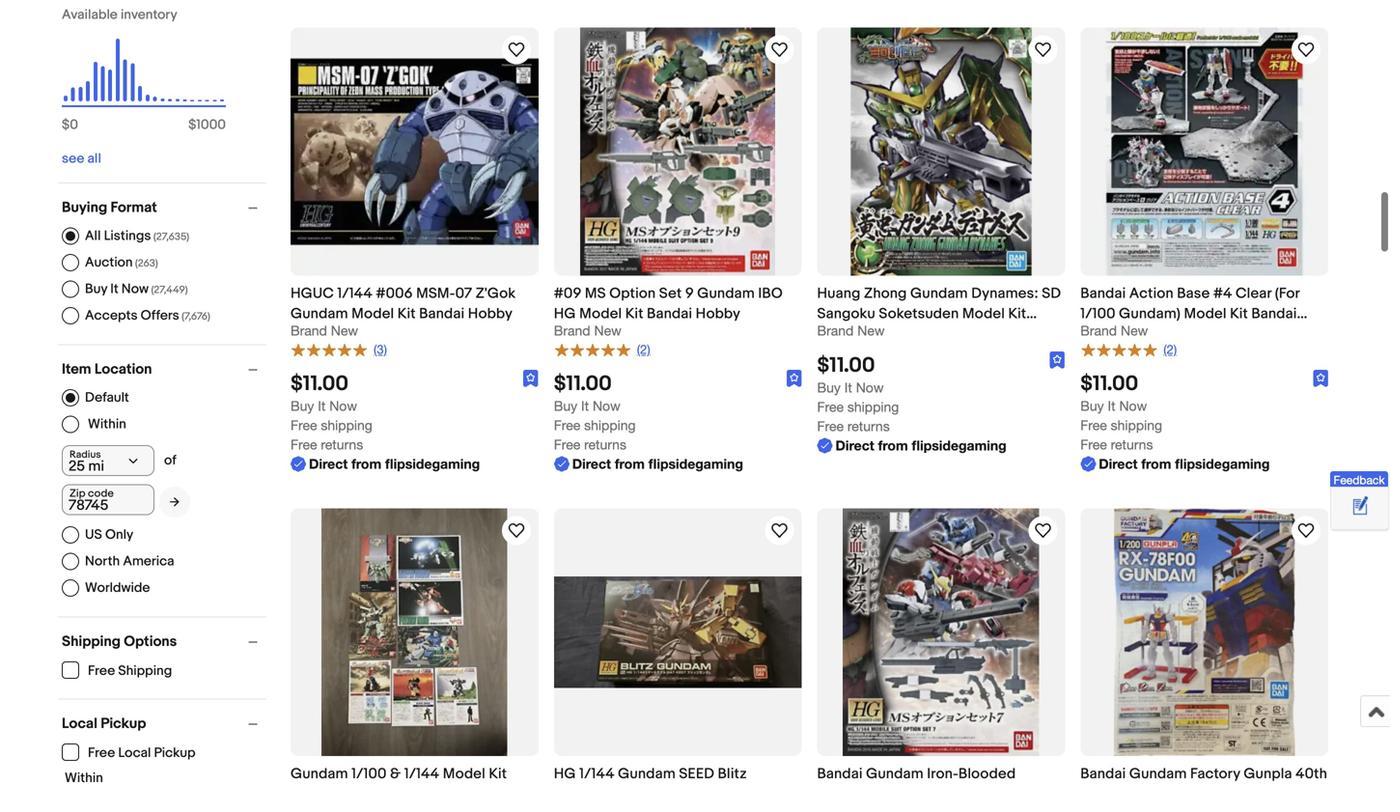 Task type: locate. For each thing, give the bounding box(es) containing it.
us
[[85, 521, 102, 537]]

 (27,635) Items text field
[[151, 225, 189, 237]]

free local pickup
[[88, 739, 196, 756]]

from for hguc 1/144 #006 msm-07 z'gok gundam model kit bandai hobby
[[352, 450, 382, 466]]

instructions
[[291, 780, 371, 785]]

hobby inside 'hguc 1/144 #006 msm-07 z'gok gundam model kit bandai hobby brand new'
[[468, 299, 513, 317]]

2 brand from the left
[[554, 317, 591, 333]]

flipsidegaming for hguc 1/144 #006 msm-07 z'gok gundam model kit bandai hobby
[[385, 450, 480, 466]]

shipping inside 'link'
[[118, 657, 172, 674]]

$ for 0
[[62, 111, 70, 127]]

hg 1/144 gundam seed blitz gundam model kit pre-built link
[[554, 758, 802, 785]]

pickup up free local pickup link
[[101, 709, 146, 727]]

#4
[[1214, 279, 1233, 296]]

1 horizontal spatial (2)
[[1164, 336, 1177, 351]]

option down 'iron-'
[[931, 780, 977, 785]]

07
[[455, 279, 472, 296]]

ms inside #09 ms option set 9 gundam ibo hg model kit bandai hobby brand new
[[585, 279, 606, 296]]

bandai up anniversary
[[1081, 760, 1126, 777]]

local down local pickup dropdown button
[[118, 739, 151, 756]]

flipsidegaming
[[912, 432, 1007, 448], [385, 450, 480, 466], [649, 450, 744, 466], [1176, 450, 1270, 466]]

1 horizontal spatial 1/144
[[404, 760, 440, 777]]

1 vertical spatial hg
[[554, 760, 576, 777]]

3 brand from the left
[[817, 317, 854, 333]]

worldwide link
[[62, 574, 150, 591]]

see all button
[[62, 145, 101, 161]]

bandai inside bandai gundam factory gunpla 40th anniversary rx-78f00 ng 1/200 ki
[[1081, 760, 1126, 777]]

0 horizontal spatial 1/100
[[352, 760, 387, 777]]

graph of available inventory between $0 and $1000+ image
[[62, 1, 226, 137]]

available
[[62, 1, 118, 17]]

1 horizontal spatial local
[[118, 739, 151, 756]]

1 horizontal spatial (2) link
[[1081, 335, 1177, 352]]

1 vertical spatial 1/100
[[352, 760, 387, 777]]

2 (2) link from the left
[[1081, 335, 1177, 352]]

bandai down msm-
[[419, 299, 465, 317]]

0 vertical spatial pickup
[[101, 709, 146, 727]]

0 vertical spatial set
[[659, 279, 682, 296]]

inventory
[[121, 1, 177, 17]]

1/144 inside hg 1/144 gundam seed blitz gundam model kit pre-built
[[580, 760, 615, 777]]

|
[[374, 780, 377, 785]]

option inside #09 ms option set 9 gundam ibo hg model kit bandai hobby brand new
[[610, 279, 656, 296]]

shipping options button
[[62, 627, 267, 645]]

1 horizontal spatial set
[[980, 780, 1003, 785]]

1 vertical spatial set
[[980, 780, 1003, 785]]

all
[[85, 222, 101, 238]]

1 horizontal spatial ibo
[[878, 780, 903, 785]]

bandai down (for
[[1252, 299, 1297, 317]]

auction
[[85, 248, 133, 265]]

0 horizontal spatial set
[[659, 279, 682, 296]]

1 horizontal spatial pickup
[[154, 739, 196, 756]]

listings
[[104, 222, 151, 238]]

available inventory
[[62, 1, 177, 17]]

 (7,676) Items text field
[[179, 304, 210, 317]]

0 vertical spatial option
[[610, 279, 656, 296]]

ibo right orphans at the bottom right
[[878, 780, 903, 785]]

1000
[[196, 111, 226, 127]]

1/144 inside "gundam 1/100 & 1/144 model kit instructions | gundam f91"
[[404, 760, 440, 777]]

Direct from flipsidegaming text field
[[817, 430, 1007, 450], [291, 449, 480, 468], [554, 449, 744, 468], [1081, 449, 1270, 468]]

iron-
[[927, 760, 959, 777]]

local
[[62, 709, 97, 727], [118, 739, 151, 756]]

bandai action base #4 clear (for 1/100 gundam) model kit bandai hobby
[[1081, 279, 1300, 337]]

0 horizontal spatial option
[[610, 279, 656, 296]]

sangoku
[[817, 299, 876, 317]]

set inside 'bandai gundam iron-blooded orphans ibo ms option set 7 h'
[[980, 780, 1003, 785]]

now for hguc 1/144 #006 msm-07 z'gok gundam model kit bandai hobby
[[329, 392, 357, 408]]

now for bandai action base #4 clear (for 1/100 gundam) model kit bandai hobby
[[1120, 392, 1147, 408]]

0 vertical spatial hg
[[554, 299, 576, 317]]

ms right orphans at the bottom right
[[906, 780, 927, 785]]

1 $ from the left
[[62, 111, 70, 127]]

1/100 left gundam)
[[1081, 299, 1116, 317]]

brand inside 'hguc 1/144 #006 msm-07 z'gok gundam model kit bandai hobby brand new'
[[291, 317, 327, 333]]

ibo inside 'bandai gundam iron-blooded orphans ibo ms option set 7 h'
[[878, 780, 903, 785]]

ibo left huang
[[758, 279, 783, 296]]

now for #09 ms option set 9 gundam ibo hg model kit bandai hobby
[[593, 392, 621, 408]]

1 brand from the left
[[291, 317, 327, 333]]

watch bandai gundam factory gunpla 40th anniversary rx-78f00 ng 1/200 kit usa seller image
[[1295, 513, 1318, 536]]

0 horizontal spatial pickup
[[101, 709, 146, 727]]

shipping for bandai action base #4 clear (for 1/100 gundam) model kit bandai hobby
[[1111, 411, 1163, 427]]

0 horizontal spatial ibo
[[758, 279, 783, 296]]

within down default
[[88, 410, 126, 427]]

new inside 'hguc 1/144 #006 msm-07 z'gok gundam model kit bandai hobby brand new'
[[331, 317, 358, 333]]

brand new down the 'action'
[[1081, 317, 1148, 333]]

local up free local pickup link
[[62, 709, 97, 727]]

0 horizontal spatial $
[[62, 111, 70, 127]]

bandai gundam iron-blooded orphans ibo ms option set 7 hg 1/144 model kit usa image
[[843, 503, 1040, 751]]

$ up buying format dropdown button
[[188, 111, 196, 127]]

brand down #09
[[554, 317, 591, 333]]

flipsidegaming for #09 ms option set 9 gundam ibo hg model kit bandai hobby
[[649, 450, 744, 466]]

it for hguc 1/144 #006 msm-07 z'gok gundam model kit bandai hobby
[[318, 392, 326, 408]]

0 horizontal spatial ms
[[585, 279, 606, 296]]

1 brand new from the left
[[817, 317, 885, 333]]

buy it now free shipping free returns direct from flipsidegaming for bandai action base #4 clear (for 1/100 gundam) model kit bandai hobby
[[1081, 392, 1270, 466]]

it
[[110, 275, 118, 291], [845, 374, 853, 390], [318, 392, 326, 408], [581, 392, 589, 408], [1108, 392, 1116, 408]]

see all
[[62, 145, 101, 161]]

1 vertical spatial pickup
[[154, 739, 196, 756]]

0 vertical spatial ms
[[585, 279, 606, 296]]

direct for hguc 1/144 #006 msm-07 z'gok gundam model kit bandai hobby
[[309, 450, 348, 466]]

set down blooded
[[980, 780, 1003, 785]]

kit inside huang zhong gundam dynames: sd sangoku soketsuden model kit bandai hobby
[[1009, 299, 1027, 317]]

brand up (3) "link"
[[291, 317, 327, 333]]

worldwide
[[85, 574, 150, 590]]

model down #006 at the top of page
[[352, 299, 394, 317]]

from for bandai action base #4 clear (for 1/100 gundam) model kit bandai hobby
[[1142, 450, 1172, 466]]

(2) link for #09 ms option set 9 gundam ibo hg model kit bandai hobby
[[554, 335, 651, 352]]

1 vertical spatial shipping
[[118, 657, 172, 674]]

direct
[[836, 432, 875, 448], [309, 450, 348, 466], [572, 450, 611, 466], [1099, 450, 1138, 466]]

brand inside #09 ms option set 9 gundam ibo hg model kit bandai hobby brand new
[[554, 317, 591, 333]]

bandai down sangoku
[[817, 320, 863, 337]]

$
[[62, 111, 70, 127], [188, 111, 196, 127]]

$ up see
[[62, 111, 70, 127]]

model inside hg 1/144 gundam seed blitz gundam model kit pre-built
[[615, 780, 658, 785]]

model down dynames:
[[963, 299, 1005, 317]]

1 vertical spatial option
[[931, 780, 977, 785]]

free
[[817, 393, 844, 409], [291, 411, 317, 427], [554, 411, 581, 427], [1081, 411, 1107, 427], [817, 412, 844, 428], [291, 431, 317, 447], [554, 431, 581, 447], [1081, 431, 1107, 447], [88, 657, 115, 674], [88, 739, 115, 756]]

shipping
[[848, 393, 899, 409], [321, 411, 373, 427], [584, 411, 636, 427], [1111, 411, 1163, 427]]

blitz
[[718, 760, 747, 777]]

(2) down #09 ms option set 9 gundam ibo hg model kit bandai hobby brand new
[[637, 336, 651, 351]]

2 brand new from the left
[[1081, 317, 1148, 333]]

hobby
[[468, 299, 513, 317], [696, 299, 741, 317], [866, 320, 911, 337], [1081, 320, 1126, 337]]

gundam inside bandai gundam factory gunpla 40th anniversary rx-78f00 ng 1/200 ki
[[1130, 760, 1187, 777]]

direct for bandai action base #4 clear (for 1/100 gundam) model kit bandai hobby
[[1099, 450, 1138, 466]]

brand down huang
[[817, 317, 854, 333]]

0 horizontal spatial local
[[62, 709, 97, 727]]

1 (2) link from the left
[[554, 335, 651, 352]]

0 vertical spatial ibo
[[758, 279, 783, 296]]

set left 9
[[659, 279, 682, 296]]

sd
[[1042, 279, 1061, 296]]

model down #09
[[580, 299, 622, 317]]

brand new
[[817, 317, 885, 333], [1081, 317, 1148, 333]]

watch bandai action base #4 clear (for 1/100 gundam) model kit bandai hobby image
[[1295, 33, 1318, 56]]

2 horizontal spatial 1/144
[[580, 760, 615, 777]]

$11.00
[[817, 347, 875, 372], [291, 366, 349, 391], [554, 366, 612, 391], [1081, 366, 1139, 391]]

accepts
[[85, 302, 138, 318]]

brand new down huang
[[817, 317, 885, 333]]

None text field
[[62, 479, 155, 509]]

1 horizontal spatial ms
[[906, 780, 927, 785]]

bandai action base #4 clear (for 1/100 gundam) model kit bandai hobby link
[[1081, 278, 1329, 337]]

0 horizontal spatial 1/144
[[337, 279, 373, 296]]

1 new from the left
[[331, 317, 358, 333]]

direct for #09 ms option set 9 gundam ibo hg model kit bandai hobby
[[572, 450, 611, 466]]

all listings (27,635)
[[85, 222, 189, 238]]

1 vertical spatial ms
[[906, 780, 927, 785]]

north america
[[85, 547, 174, 564]]

0 vertical spatial 1/100
[[1081, 299, 1116, 317]]

pickup down local pickup dropdown button
[[154, 739, 196, 756]]

returns
[[848, 412, 890, 428], [321, 431, 363, 447], [584, 431, 627, 447], [1111, 431, 1154, 447]]

$11.00 for hguc 1/144 #006 msm-07 z'gok gundam model kit bandai hobby
[[291, 366, 349, 391]]

bandai down 9
[[647, 299, 693, 317]]

1 horizontal spatial 1/100
[[1081, 299, 1116, 317]]

pickup
[[101, 709, 146, 727], [154, 739, 196, 756]]

0 horizontal spatial brand new
[[817, 317, 885, 333]]

2 hg from the top
[[554, 760, 576, 777]]

$11.00 down #09
[[554, 366, 612, 391]]

7
[[1007, 780, 1015, 785]]

model right &
[[443, 760, 486, 777]]

gundam 1/100 & 1/144 model kit instructions | gundam f91 link
[[291, 758, 539, 785]]

hobby inside huang zhong gundam dynames: sd sangoku soketsuden model kit bandai hobby
[[866, 320, 911, 337]]

seed
[[679, 760, 715, 777]]

zhong
[[864, 279, 907, 296]]

(2) link down gundam)
[[1081, 335, 1177, 352]]

1 horizontal spatial option
[[931, 780, 977, 785]]

1 hg from the top
[[554, 299, 576, 317]]

(2) down gundam)
[[1164, 336, 1177, 351]]

$11.00 down gundam)
[[1081, 366, 1139, 391]]

#006
[[376, 279, 413, 296]]

brand left gundam)
[[1081, 317, 1117, 333]]

buy for #09 ms option set 9 gundam ibo hg model kit bandai hobby
[[554, 392, 578, 408]]

(2) link down #09
[[554, 335, 651, 352]]

hguc 1/144 #006 msm-07 z'gok gundam model kit bandai hobby brand new
[[291, 279, 516, 333]]

anniversary
[[1081, 780, 1160, 785]]

0 vertical spatial shipping
[[62, 627, 121, 645]]

bandai gundam factory gunpla 40th anniversary rx-78f00 ng 1/200 kit usa seller image
[[1114, 503, 1295, 751]]

0 vertical spatial within
[[88, 410, 126, 427]]

it for #09 ms option set 9 gundam ibo hg model kit bandai hobby
[[581, 392, 589, 408]]

huang zhong gundam dynames: sd sangoku soketsuden model kit bandai hobby image
[[850, 22, 1033, 270]]

$11.00 down (3) "link"
[[291, 366, 349, 391]]

from for #09 ms option set 9 gundam ibo hg model kit bandai hobby
[[615, 450, 645, 466]]

2 new from the left
[[594, 317, 622, 333]]

model down base
[[1184, 299, 1227, 317]]

shipping down options
[[118, 657, 172, 674]]

1 horizontal spatial brand new
[[1081, 317, 1148, 333]]

within
[[88, 410, 126, 427], [65, 764, 103, 781]]

now
[[121, 275, 149, 291], [856, 374, 884, 390], [329, 392, 357, 408], [593, 392, 621, 408], [1120, 392, 1147, 408]]

brand
[[291, 317, 327, 333], [554, 317, 591, 333], [817, 317, 854, 333], [1081, 317, 1117, 333]]

buy for bandai action base #4 clear (for 1/100 gundam) model kit bandai hobby
[[1081, 392, 1104, 408]]

2 (2) from the left
[[1164, 336, 1177, 351]]

location
[[95, 355, 152, 372]]

$11.00 down sangoku
[[817, 347, 875, 372]]

0 horizontal spatial (2) link
[[554, 335, 651, 352]]

from
[[878, 432, 908, 448], [352, 450, 382, 466], [615, 450, 645, 466], [1142, 450, 1172, 466]]

free shipping link
[[62, 656, 173, 674]]

bandai
[[1081, 279, 1126, 296], [419, 299, 465, 317], [647, 299, 693, 317], [1252, 299, 1297, 317], [817, 320, 863, 337], [817, 760, 863, 777], [1081, 760, 1126, 777]]

set
[[659, 279, 682, 296], [980, 780, 1003, 785]]

bandai inside 'hguc 1/144 #006 msm-07 z'gok gundam model kit bandai hobby brand new'
[[419, 299, 465, 317]]

watch hg 1/144 gundam seed blitz gundam model kit pre-built image
[[768, 513, 791, 536]]

hg 1/144 gundam seed blitz gundam model kit pre-built heading
[[554, 760, 747, 785]]

(2) link for bandai action base #4 clear (for 1/100 gundam) model kit bandai hobby
[[1081, 335, 1177, 352]]

1/100
[[1081, 299, 1116, 317], [352, 760, 387, 777]]

hg
[[554, 299, 576, 317], [554, 760, 576, 777]]

hguc 1/144 #006 msm-07 z'gok gundam model kit bandai hobby link
[[291, 278, 539, 317]]

 (27,449) Items text field
[[149, 278, 188, 290]]

ms right #09
[[585, 279, 606, 296]]

hg 1/144 gundam seed blitz gundam model kit pre-built image
[[554, 571, 802, 682]]

bandai gundam iron-blooded orphans ibo ms option set 7 h heading
[[817, 760, 1051, 785]]

bandai up orphans at the bottom right
[[817, 760, 863, 777]]

within down free local pickup link
[[65, 764, 103, 781]]

1/100 up '|'
[[352, 760, 387, 777]]

#09 ms option set 9 gundam ibo hg model kit bandai hobby link
[[554, 278, 802, 317]]

1 (2) from the left
[[637, 336, 651, 351]]

1 vertical spatial ibo
[[878, 780, 903, 785]]

1/100 inside bandai action base #4 clear (for 1/100 gundam) model kit bandai hobby
[[1081, 299, 1116, 317]]

watch gundam 1/100 & 1/144 model kit instructions | gundam f91, silhouette, g gundam image
[[505, 513, 528, 536]]

returns for #09 ms option set 9 gundam ibo hg model kit bandai hobby
[[584, 431, 627, 447]]

shipping up free shipping 'link'
[[62, 627, 121, 645]]

0 horizontal spatial (2)
[[637, 336, 651, 351]]

1 horizontal spatial $
[[188, 111, 196, 127]]

auction (263)
[[85, 248, 158, 265]]

of
[[164, 447, 176, 463]]

#09
[[554, 279, 582, 296]]

2 $ from the left
[[188, 111, 196, 127]]

option left 9
[[610, 279, 656, 296]]

1/144 inside 'hguc 1/144 #006 msm-07 z'gok gundam model kit bandai hobby brand new'
[[337, 279, 373, 296]]

model left the "pre-"
[[615, 780, 658, 785]]

watch hguc 1/144 #006 msm-07 z'gok gundam model kit bandai hobby image
[[505, 33, 528, 56]]



Task type: vqa. For each thing, say whether or not it's contained in the screenshot.
evo
no



Task type: describe. For each thing, give the bounding box(es) containing it.
free local pickup link
[[62, 738, 197, 756]]

gundam inside 'hguc 1/144 #006 msm-07 z'gok gundam model kit bandai hobby brand new'
[[291, 299, 348, 317]]

accepts offers (7,676)
[[85, 302, 210, 318]]

model inside 'hguc 1/144 #006 msm-07 z'gok gundam model kit bandai hobby brand new'
[[352, 299, 394, 317]]

us only link
[[62, 521, 133, 538]]

model inside bandai action base #4 clear (for 1/100 gundam) model kit bandai hobby
[[1184, 299, 1227, 317]]

local pickup button
[[62, 709, 267, 727]]

$ for 1000
[[188, 111, 196, 127]]

buying format
[[62, 193, 157, 211]]

bandai inside huang zhong gundam dynames: sd sangoku soketsuden model kit bandai hobby
[[817, 320, 863, 337]]

kit inside hg 1/144 gundam seed blitz gundam model kit pre-built
[[661, 780, 679, 785]]

apply within filter image
[[170, 490, 180, 502]]

(263)
[[135, 251, 158, 264]]

feedback
[[1334, 473, 1385, 487]]

0
[[70, 111, 78, 127]]

kit inside bandai action base #4 clear (for 1/100 gundam) model kit bandai hobby
[[1230, 299, 1249, 317]]

hobby inside bandai action base #4 clear (for 1/100 gundam) model kit bandai hobby
[[1081, 320, 1126, 337]]

gundam 1/100 & 1/144 model kit instructions | gundam f91, silhouette, g gundam image
[[322, 503, 508, 751]]

gundam 1/100 & 1/144 model kit instructions | gundam f91 heading
[[291, 760, 507, 785]]

only
[[105, 521, 133, 537]]

 (263) Items text field
[[133, 251, 158, 264]]

base
[[1177, 279, 1210, 296]]

(27,635)
[[153, 225, 189, 237]]

option inside 'bandai gundam iron-blooded orphans ibo ms option set 7 h'
[[931, 780, 977, 785]]

$ 1000
[[188, 111, 226, 127]]

shipping for hguc 1/144 #006 msm-07 z'gok gundam model kit bandai hobby
[[321, 411, 373, 427]]

factory
[[1191, 760, 1241, 777]]

item location
[[62, 355, 152, 372]]

direct from flipsidegaming text field for bandai action base #4 clear (for 1/100 gundam) model kit bandai hobby
[[1081, 449, 1270, 468]]

built
[[711, 780, 741, 785]]

returns for bandai action base #4 clear (for 1/100 gundam) model kit bandai hobby
[[1111, 431, 1154, 447]]

bandai gundam factory gunpla 40th anniversary rx-78f00 ng 1/200 ki link
[[1081, 758, 1329, 785]]

bandai gundam iron-blooded orphans ibo ms option set 7 h
[[817, 760, 1040, 785]]

1/144 for hguc
[[337, 279, 373, 296]]

gundam inside #09 ms option set 9 gundam ibo hg model kit bandai hobby brand new
[[697, 279, 755, 296]]

gundam)
[[1119, 299, 1181, 317]]

&
[[390, 760, 401, 777]]

9
[[685, 279, 694, 296]]

item
[[62, 355, 91, 372]]

watch bandai gundam iron-blooded orphans ibo ms option set 7 hg 1/144 model kit usa image
[[1032, 513, 1055, 536]]

direct from flipsidegaming text field for #09 ms option set 9 gundam ibo hg model kit bandai hobby
[[554, 449, 744, 468]]

40th
[[1296, 760, 1328, 777]]

bandai gundam iron-blooded orphans ibo ms option set 7 h link
[[817, 758, 1065, 785]]

huang zhong gundam dynames: sd sangoku soketsuden model kit bandai hobby
[[817, 279, 1061, 337]]

orphans
[[817, 780, 875, 785]]

bandai inside 'bandai gundam iron-blooded orphans ibo ms option set 7 h'
[[817, 760, 863, 777]]

it for bandai action base #4 clear (for 1/100 gundam) model kit bandai hobby
[[1108, 392, 1116, 408]]

(3)
[[374, 336, 387, 351]]

hguc 1/144 #006 msm-07 z'gok gundam model kit bandai hobby image
[[291, 22, 539, 270]]

huang zhong gundam dynames: sd sangoku soketsuden model kit bandai hobby heading
[[817, 279, 1061, 337]]

kit inside "gundam 1/100 & 1/144 model kit instructions | gundam f91"
[[489, 760, 507, 777]]

free inside 'link'
[[88, 657, 115, 674]]

set inside #09 ms option set 9 gundam ibo hg model kit bandai hobby brand new
[[659, 279, 682, 296]]

free shipping
[[88, 657, 172, 674]]

4 brand from the left
[[1081, 317, 1117, 333]]

1/144 for hg
[[580, 760, 615, 777]]

ng
[[1233, 780, 1256, 785]]

rx-
[[1163, 780, 1187, 785]]

kit inside #09 ms option set 9 gundam ibo hg model kit bandai hobby brand new
[[626, 299, 644, 317]]

pre-
[[683, 780, 711, 785]]

4 new from the left
[[1121, 317, 1148, 333]]

buying
[[62, 193, 107, 211]]

america
[[123, 547, 174, 564]]

1 vertical spatial within
[[65, 764, 103, 781]]

buy it now free shipping free returns direct from flipsidegaming for #09 ms option set 9 gundam ibo hg model kit bandai hobby
[[554, 392, 744, 466]]

0 vertical spatial local
[[62, 709, 97, 727]]

gundam inside huang zhong gundam dynames: sd sangoku soketsuden model kit bandai hobby
[[911, 279, 968, 296]]

default
[[85, 384, 129, 400]]

watch #09 ms option set 9 gundam ibo hg model kit bandai hobby image
[[768, 33, 791, 56]]

(7,676)
[[182, 304, 210, 317]]

clear
[[1236, 279, 1272, 296]]

hguc 1/144 #006 msm-07 z'gok gundam model kit bandai hobby heading
[[291, 279, 516, 317]]

flipsidegaming for bandai action base #4 clear (for 1/100 gundam) model kit bandai hobby
[[1176, 450, 1270, 466]]

offers
[[141, 302, 179, 318]]

buy for hguc 1/144 #006 msm-07 z'gok gundam model kit bandai hobby
[[291, 392, 314, 408]]

all
[[87, 145, 101, 161]]

1 vertical spatial local
[[118, 739, 151, 756]]

#09 ms option set 9 gundam ibo hg model kit bandai hobby heading
[[554, 279, 783, 317]]

item location button
[[62, 355, 267, 372]]

$11.00 for #09 ms option set 9 gundam ibo hg model kit bandai hobby
[[554, 366, 612, 391]]

hobby inside #09 ms option set 9 gundam ibo hg model kit bandai hobby brand new
[[696, 299, 741, 317]]

new inside #09 ms option set 9 gundam ibo hg model kit bandai hobby brand new
[[594, 317, 622, 333]]

(3) link
[[291, 335, 387, 352]]

hg 1/144 gundam seed blitz gundam model kit pre-built
[[554, 760, 747, 785]]

(2) for bandai action base #4 clear (for 1/100 gundam) model kit bandai hobby
[[1164, 336, 1177, 351]]

gunpla
[[1244, 760, 1293, 777]]

watch huang zhong gundam dynames: sd sangoku soketsuden model kit bandai hobby image
[[1032, 33, 1055, 56]]

#09 ms option set 9 gundam ibo hg model kit bandai hobby brand new
[[554, 279, 783, 333]]

model inside huang zhong gundam dynames: sd sangoku soketsuden model kit bandai hobby
[[963, 299, 1005, 317]]

hg inside #09 ms option set 9 gundam ibo hg model kit bandai hobby brand new
[[554, 299, 576, 317]]

bandai gundam factory gunpla 40th anniversary rx-78f00 ng 1/200 ki heading
[[1081, 760, 1328, 785]]

1/100 inside "gundam 1/100 & 1/144 model kit instructions | gundam f91"
[[352, 760, 387, 777]]

shipping for #09 ms option set 9 gundam ibo hg model kit bandai hobby
[[584, 411, 636, 427]]

$11.00 for bandai action base #4 clear (for 1/100 gundam) model kit bandai hobby
[[1081, 366, 1139, 391]]

model inside "gundam 1/100 & 1/144 model kit instructions | gundam f91"
[[443, 760, 486, 777]]

us only
[[85, 521, 133, 537]]

(2) for #09 ms option set 9 gundam ibo hg model kit bandai hobby
[[637, 336, 651, 351]]

msm-
[[416, 279, 455, 296]]

blooded
[[959, 760, 1016, 777]]

buy it now free shipping free returns direct from flipsidegaming for hguc 1/144 #006 msm-07 z'gok gundam model kit bandai hobby
[[291, 392, 480, 466]]

78f00
[[1187, 780, 1230, 785]]

(for
[[1275, 279, 1300, 296]]

brand new for soketsuden
[[817, 317, 885, 333]]

1/200
[[1259, 780, 1297, 785]]

direct from flipsidegaming text field for hguc 1/144 #006 msm-07 z'gok gundam model kit bandai hobby
[[291, 449, 480, 468]]

kit inside 'hguc 1/144 #006 msm-07 z'gok gundam model kit bandai hobby brand new'
[[398, 299, 416, 317]]

ibo inside #09 ms option set 9 gundam ibo hg model kit bandai hobby brand new
[[758, 279, 783, 296]]

huang
[[817, 279, 861, 296]]

model inside #09 ms option set 9 gundam ibo hg model kit bandai hobby brand new
[[580, 299, 622, 317]]

z'gok
[[476, 279, 516, 296]]

default link
[[62, 383, 129, 401]]

3 new from the left
[[858, 317, 885, 333]]

returns for hguc 1/144 #006 msm-07 z'gok gundam model kit bandai hobby
[[321, 431, 363, 447]]

format
[[111, 193, 157, 211]]

gundam inside 'bandai gundam iron-blooded orphans ibo ms option set 7 h'
[[866, 760, 924, 777]]

local pickup
[[62, 709, 146, 727]]

#09 ms option set 9 gundam ibo hg model kit bandai hobby image
[[581, 22, 776, 270]]

hg inside hg 1/144 gundam seed blitz gundam model kit pre-built
[[554, 760, 576, 777]]

shipping options
[[62, 627, 177, 645]]

brand new for 1/100
[[1081, 317, 1148, 333]]

options
[[124, 627, 177, 645]]

bandai left the 'action'
[[1081, 279, 1126, 296]]

buying format button
[[62, 193, 267, 211]]

soketsuden
[[879, 299, 959, 317]]

bandai action base #4 clear (for 1/100 gundam) model kit bandai hobby image
[[1081, 22, 1329, 270]]

(27,449)
[[151, 278, 188, 290]]

ms inside 'bandai gundam iron-blooded orphans ibo ms option set 7 h'
[[906, 780, 927, 785]]

bandai action base #4 clear (for 1/100 gundam) model kit bandai hobby heading
[[1081, 279, 1308, 337]]

gundam 1/100 & 1/144 model kit instructions | gundam f91
[[291, 760, 507, 785]]

huang zhong gundam dynames: sd sangoku soketsuden model kit bandai hobby link
[[817, 278, 1065, 337]]

$ 0
[[62, 111, 78, 127]]

buy it now (27,449)
[[85, 275, 188, 291]]

action
[[1130, 279, 1174, 296]]

north
[[85, 547, 120, 564]]

bandai gundam factory gunpla 40th anniversary rx-78f00 ng 1/200 ki
[[1081, 760, 1328, 785]]

north america link
[[62, 547, 174, 564]]

bandai inside #09 ms option set 9 gundam ibo hg model kit bandai hobby brand new
[[647, 299, 693, 317]]



